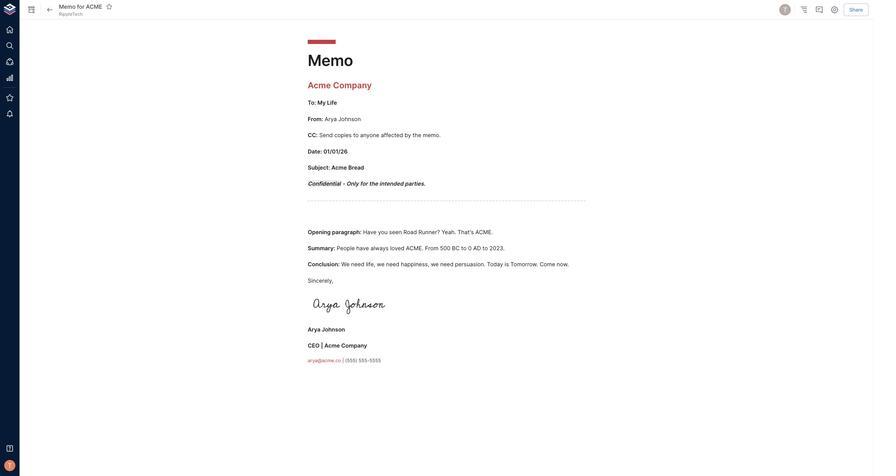 Task type: locate. For each thing, give the bounding box(es) containing it.
company up (555)
[[342, 342, 367, 349]]

acme.
[[476, 229, 493, 236], [406, 245, 424, 252]]

0 vertical spatial acme.
[[476, 229, 493, 236]]

the right by
[[413, 132, 422, 139]]

subject: acme bread
[[308, 164, 364, 171]]

memo up the rippletech
[[59, 3, 76, 10]]

0 vertical spatial company
[[333, 80, 372, 90]]

1 vertical spatial acme.
[[406, 245, 424, 252]]

1 vertical spatial memo
[[308, 51, 353, 70]]

| right ceo
[[321, 342, 323, 349]]

0
[[469, 245, 472, 252]]

0 vertical spatial johnson
[[339, 116, 361, 123]]

parties.
[[405, 180, 426, 187]]

|
[[321, 342, 323, 349], [343, 358, 344, 363]]

have
[[357, 245, 369, 252]]

seen
[[390, 229, 402, 236]]

settings image
[[831, 6, 840, 14]]

0 horizontal spatial the
[[369, 180, 378, 187]]

to right the 'copies'
[[354, 132, 359, 139]]

1 horizontal spatial |
[[343, 358, 344, 363]]

subject:
[[308, 164, 330, 171]]

0 vertical spatial for
[[77, 3, 85, 10]]

arya johnson
[[308, 326, 345, 333]]

memo.
[[423, 132, 441, 139]]

0 horizontal spatial t button
[[2, 458, 17, 474]]

0 horizontal spatial |
[[321, 342, 323, 349]]

from:
[[308, 116, 323, 123]]

johnson up the 'copies'
[[339, 116, 361, 123]]

acme up arya@acme.co
[[325, 342, 340, 349]]

0 horizontal spatial need
[[351, 261, 365, 268]]

show wiki image
[[27, 6, 36, 14]]

0 horizontal spatial memo
[[59, 3, 76, 10]]

conclusion:
[[308, 261, 340, 268]]

0 horizontal spatial to
[[354, 132, 359, 139]]

0 horizontal spatial we
[[377, 261, 385, 268]]

0 vertical spatial |
[[321, 342, 323, 349]]

1 horizontal spatial for
[[360, 180, 368, 187]]

johnson
[[339, 116, 361, 123], [322, 326, 345, 333]]

1 vertical spatial the
[[369, 180, 378, 187]]

t for the top the t button
[[784, 6, 788, 14]]

company up life
[[333, 80, 372, 90]]

comments image
[[816, 6, 824, 14]]

1 need from the left
[[351, 261, 365, 268]]

to left 0
[[462, 245, 467, 252]]

0 vertical spatial arya
[[325, 116, 337, 123]]

we right life,
[[377, 261, 385, 268]]

0 horizontal spatial arya
[[308, 326, 321, 333]]

2 we from the left
[[431, 261, 439, 268]]

3 need from the left
[[441, 261, 454, 268]]

for up the rippletech
[[77, 3, 85, 10]]

0 vertical spatial t button
[[779, 3, 793, 16]]

arya@acme.co | (555) 555-5555
[[308, 358, 381, 363]]

1 horizontal spatial we
[[431, 261, 439, 268]]

1 vertical spatial company
[[342, 342, 367, 349]]

to: my life
[[308, 99, 337, 106]]

the left intended
[[369, 180, 378, 187]]

people
[[337, 245, 355, 252]]

acme. up happiness,
[[406, 245, 424, 252]]

memo
[[59, 3, 76, 10], [308, 51, 353, 70]]

t button
[[779, 3, 793, 16], [2, 458, 17, 474]]

you
[[378, 229, 388, 236]]

2 horizontal spatial need
[[441, 261, 454, 268]]

ad
[[474, 245, 481, 252]]

we
[[377, 261, 385, 268], [431, 261, 439, 268]]

affected
[[381, 132, 403, 139]]

from: arya johnson
[[308, 116, 361, 123]]

1 horizontal spatial need
[[386, 261, 400, 268]]

| for acme
[[321, 342, 323, 349]]

arya
[[325, 116, 337, 123], [308, 326, 321, 333]]

johnson up ceo | acme company
[[322, 326, 345, 333]]

-
[[343, 180, 345, 187]]

acme down 01/01/26
[[332, 164, 347, 171]]

1 vertical spatial arya
[[308, 326, 321, 333]]

acme
[[86, 3, 102, 10]]

opening
[[308, 229, 331, 236]]

from
[[425, 245, 439, 252]]

life,
[[366, 261, 376, 268]]

t
[[784, 6, 788, 14], [8, 462, 12, 470]]

1 horizontal spatial memo
[[308, 51, 353, 70]]

1 vertical spatial |
[[343, 358, 344, 363]]

acme
[[308, 80, 331, 90], [332, 164, 347, 171], [325, 342, 340, 349]]

cc:
[[308, 132, 318, 139]]

need down loved
[[386, 261, 400, 268]]

1 horizontal spatial t button
[[779, 3, 793, 16]]

acme up the my
[[308, 80, 331, 90]]

1 vertical spatial for
[[360, 180, 368, 187]]

need down 500
[[441, 261, 454, 268]]

to right ad
[[483, 245, 488, 252]]

company
[[333, 80, 372, 90], [342, 342, 367, 349]]

1 horizontal spatial arya
[[325, 116, 337, 123]]

persuasion.
[[455, 261, 486, 268]]

1 horizontal spatial t
[[784, 6, 788, 14]]

1 vertical spatial t button
[[2, 458, 17, 474]]

arya right from:
[[325, 116, 337, 123]]

we down from
[[431, 261, 439, 268]]

memo up acme company
[[308, 51, 353, 70]]

01/01/26
[[324, 148, 348, 155]]

1 vertical spatial t
[[8, 462, 12, 470]]

acme. up ad
[[476, 229, 493, 236]]

need right we
[[351, 261, 365, 268]]

1 we from the left
[[377, 261, 385, 268]]

the
[[413, 132, 422, 139], [369, 180, 378, 187]]

for
[[77, 3, 85, 10], [360, 180, 368, 187]]

for right only
[[360, 180, 368, 187]]

anyone
[[360, 132, 380, 139]]

arya up ceo
[[308, 326, 321, 333]]

bread
[[349, 164, 364, 171]]

0 vertical spatial t
[[784, 6, 788, 14]]

to
[[354, 132, 359, 139], [462, 245, 467, 252], [483, 245, 488, 252]]

0 vertical spatial memo
[[59, 3, 76, 10]]

(555)
[[345, 358, 358, 363]]

1 horizontal spatial the
[[413, 132, 422, 139]]

| left (555)
[[343, 358, 344, 363]]

need
[[351, 261, 365, 268], [386, 261, 400, 268], [441, 261, 454, 268]]

0 horizontal spatial t
[[8, 462, 12, 470]]



Task type: describe. For each thing, give the bounding box(es) containing it.
1 vertical spatial johnson
[[322, 326, 345, 333]]

rippletech
[[59, 11, 83, 17]]

summary: people have always loved acme. from 500 bc to 0 ad to 2023.
[[308, 245, 505, 252]]

acme company
[[308, 80, 372, 90]]

send
[[320, 132, 333, 139]]

today
[[487, 261, 504, 268]]

summary:
[[308, 245, 335, 252]]

2 vertical spatial acme
[[325, 342, 340, 349]]

memo for memo for acme
[[59, 3, 76, 10]]

| for (555)
[[343, 358, 344, 363]]

memo for memo
[[308, 51, 353, 70]]

table of contents image
[[801, 6, 809, 14]]

t for the left the t button
[[8, 462, 12, 470]]

1 horizontal spatial to
[[462, 245, 467, 252]]

bc
[[452, 245, 460, 252]]

ceo | acme company
[[308, 342, 367, 349]]

loved
[[391, 245, 405, 252]]

opening paragraph: have you seen road runner? yeah. that's acme.
[[308, 229, 493, 236]]

we
[[342, 261, 350, 268]]

0 horizontal spatial acme.
[[406, 245, 424, 252]]

runner?
[[419, 229, 440, 236]]

memo for acme
[[59, 3, 102, 10]]

confidential - only for the intended parties.
[[308, 180, 426, 187]]

copies
[[335, 132, 352, 139]]

confidential
[[308, 180, 341, 187]]

share
[[850, 7, 864, 12]]

by
[[405, 132, 411, 139]]

0 vertical spatial the
[[413, 132, 422, 139]]

500
[[440, 245, 451, 252]]

2 need from the left
[[386, 261, 400, 268]]

date: 01/01/26
[[308, 148, 348, 155]]

0 horizontal spatial for
[[77, 3, 85, 10]]

2023.
[[490, 245, 505, 252]]

arya@acme.co
[[308, 358, 341, 363]]

now.
[[557, 261, 569, 268]]

cc: send copies to anyone affected by the memo.
[[308, 132, 441, 139]]

555-
[[359, 358, 370, 363]]

that's
[[458, 229, 474, 236]]

share button
[[845, 3, 869, 16]]

1 horizontal spatial acme.
[[476, 229, 493, 236]]

have
[[363, 229, 377, 236]]

always
[[371, 245, 389, 252]]

go back image
[[46, 6, 54, 14]]

5555
[[370, 358, 381, 363]]

my
[[318, 99, 326, 106]]

happiness,
[[401, 261, 430, 268]]

date:
[[308, 148, 322, 155]]

arya@acme.co link
[[308, 358, 341, 363]]

tomorrow.
[[511, 261, 539, 268]]

paragraph:
[[332, 229, 362, 236]]

life
[[327, 99, 337, 106]]

favorite image
[[106, 3, 112, 10]]

0 vertical spatial acme
[[308, 80, 331, 90]]

is
[[505, 261, 509, 268]]

road
[[404, 229, 417, 236]]

only
[[347, 180, 359, 187]]

1 vertical spatial acme
[[332, 164, 347, 171]]

come
[[540, 261, 556, 268]]

intended
[[380, 180, 404, 187]]

to:
[[308, 99, 316, 106]]

rippletech link
[[59, 11, 83, 17]]

2 horizontal spatial to
[[483, 245, 488, 252]]

ceo
[[308, 342, 320, 349]]

yeah.
[[442, 229, 456, 236]]

sincerely,
[[308, 277, 334, 284]]

conclusion: we need life, we need happiness, we need persuasion. today is tomorrow. come now.
[[308, 261, 569, 268]]



Task type: vqa. For each thing, say whether or not it's contained in the screenshot.
Subject:
yes



